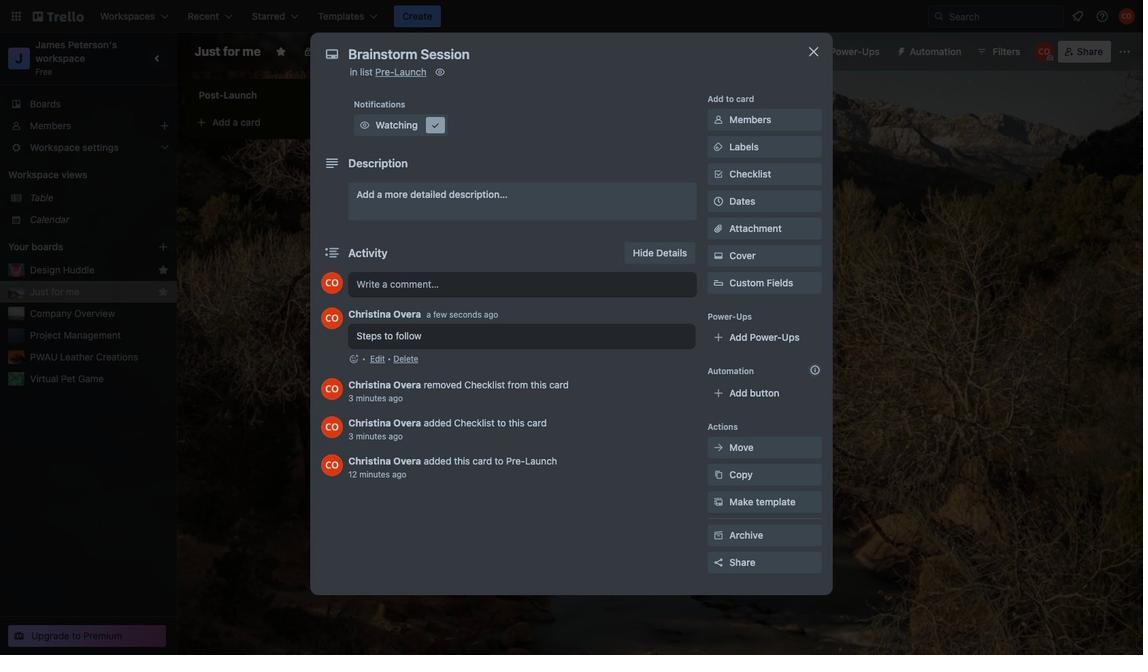 Task type: describe. For each thing, give the bounding box(es) containing it.
christina overa (christinaovera) image inside primary element
[[1119, 8, 1135, 25]]

close dialog image
[[806, 44, 822, 60]]

Write a comment text field
[[348, 272, 697, 297]]

add board image
[[158, 242, 169, 253]]

1 starred icon image from the top
[[158, 265, 169, 276]]

your boards with 6 items element
[[8, 239, 137, 255]]

primary element
[[0, 0, 1143, 33]]

0 notifications image
[[1070, 8, 1086, 25]]

1 vertical spatial christina overa (christinaovera) image
[[321, 308, 343, 329]]

Board name text field
[[188, 41, 268, 63]]

Search field
[[945, 7, 1064, 26]]

show menu image
[[1118, 45, 1132, 59]]



Task type: locate. For each thing, give the bounding box(es) containing it.
2 starred icon image from the top
[[158, 287, 169, 297]]

None text field
[[342, 42, 791, 67]]

create from template… image
[[348, 117, 359, 128]]

starred icon image
[[158, 265, 169, 276], [158, 287, 169, 297]]

christina overa (christinaovera) image
[[1035, 42, 1054, 61], [321, 272, 343, 294], [321, 378, 343, 400], [321, 417, 343, 438]]

customize views image
[[426, 45, 440, 59]]

star or unstar board image
[[276, 46, 287, 57]]

sm image
[[358, 118, 372, 132], [712, 140, 726, 154], [712, 441, 726, 455], [712, 495, 726, 509]]

2 vertical spatial christina overa (christinaovera) image
[[321, 455, 343, 476]]

1 vertical spatial starred icon image
[[158, 287, 169, 297]]

add reaction image
[[348, 353, 359, 366]]

0 vertical spatial christina overa (christinaovera) image
[[1119, 8, 1135, 25]]

0 vertical spatial starred icon image
[[158, 265, 169, 276]]

search image
[[934, 11, 945, 22]]

open information menu image
[[1096, 10, 1109, 23]]

christina overa (christinaovera) image
[[1119, 8, 1135, 25], [321, 308, 343, 329], [321, 455, 343, 476]]

sm image
[[891, 41, 910, 60], [433, 65, 447, 79], [712, 113, 726, 127], [429, 118, 442, 132], [712, 249, 726, 263], [712, 468, 726, 482], [712, 529, 726, 542]]



Task type: vqa. For each thing, say whether or not it's contained in the screenshot.
The Close Dialog icon
yes



